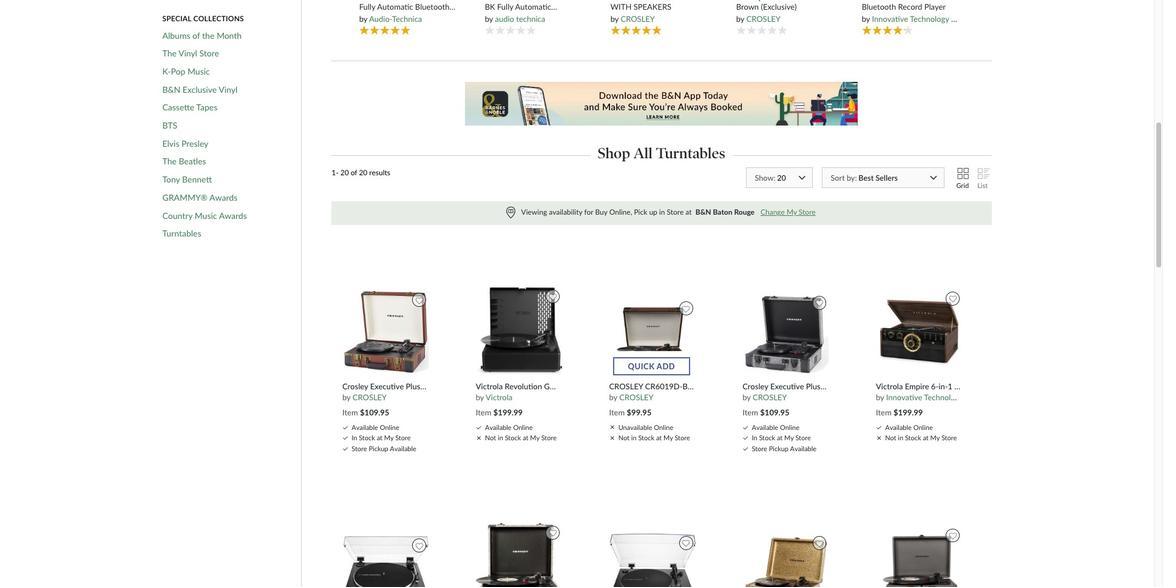 Task type: locate. For each thing, give the bounding box(es) containing it.
k-pop music link
[[162, 66, 210, 77]]

$199.99 down the innovative technology link
[[894, 408, 923, 418]]

fully up audio
[[497, 2, 514, 12]]

rouge
[[734, 208, 755, 217]]

1 not from the left
[[485, 434, 496, 442]]

not down "unavailable"
[[619, 434, 630, 442]]

0 horizontal spatial store pickup available
[[352, 445, 417, 453]]

2 in stock at my store from the left
[[752, 434, 811, 442]]

0 horizontal spatial not
[[485, 434, 496, 442]]

title: victrola revolution go portable record player image
[[476, 287, 563, 376]]

1 vertical spatial the
[[162, 156, 177, 167]]

1 horizontal spatial in
[[752, 434, 758, 442]]

fully
[[359, 2, 375, 12], [497, 2, 514, 12]]

0 horizontal spatial brown
[[425, 382, 448, 392]]

available for crosley executive plus- smoke … by crosley item $109.95
[[752, 424, 779, 432]]

of
[[193, 30, 200, 41], [351, 168, 357, 178]]

bk
[[485, 2, 495, 12]]

close modal image
[[611, 426, 614, 430], [611, 436, 614, 440]]

crosley link down crosley executive plus- brown … link
[[353, 393, 387, 403]]

quick
[[628, 362, 655, 371]]

crosley link down (exclusive)
[[747, 14, 781, 23]]

technica inside audio-technica lp60xbt- fully automatic bluetooth wireless belt drive turntable
[[382, 0, 412, 2]]

0 horizontal spatial in
[[352, 434, 357, 442]]

executive left smoke
[[771, 382, 804, 392]]

crosley inside c62 record player with speakers by crosley
[[621, 14, 655, 23]]

1 horizontal spatial pickup
[[769, 445, 789, 453]]

executive for crosley executive plus- brown … by crosley item $109.95
[[370, 382, 404, 392]]

1 available online from the left
[[352, 424, 399, 432]]

innovative down record
[[872, 14, 909, 23]]

crosley link for crosley cr6019d-br executive…
[[620, 393, 654, 403]]

2 not in stock at my store from the left
[[619, 434, 690, 442]]

crosley for crosley executive plus- brown … by crosley item $109.95
[[353, 393, 387, 403]]

3 not from the left
[[886, 434, 897, 442]]

brown inside "crosley executive plus- brown (exclusive) by crosley"
[[736, 2, 759, 12]]

in for victrola revolution go… by victrola item $199.99
[[498, 434, 503, 442]]

belt inside audio-technica at-lp3xbt- bk fully automatic bluetooth belt drive turntable
[[521, 12, 535, 22]]

2 available online from the left
[[485, 424, 533, 432]]

in for crosley cr6019d-br executive… by crosley item $99.95
[[631, 434, 637, 442]]

0 horizontal spatial pickup
[[369, 445, 389, 453]]

in down crosley executive plus- brown … by crosley item $109.95
[[352, 434, 357, 442]]

close modal image
[[477, 436, 481, 440], [878, 436, 881, 440]]

stock down crosley executive plus- smoke … by crosley item $109.95
[[759, 434, 776, 442]]

5 stock from the left
[[905, 434, 922, 442]]

1 turntable from the left
[[359, 22, 392, 32]]

2 turntable from the left
[[485, 22, 518, 32]]

3 available online from the left
[[752, 424, 800, 432]]

brown for (exclusive)
[[736, 2, 759, 12]]

$199.99
[[494, 408, 523, 418], [894, 408, 923, 418]]

bluetooth down bk
[[485, 12, 519, 22]]

stock down victrola empire 6-in-1 wood… by innovative technology item $199.99
[[905, 434, 922, 442]]

turntables right all
[[656, 145, 726, 162]]

the
[[162, 48, 177, 59], [162, 156, 177, 167]]

plus- inside crosley executive plus- smoke … by crosley item $109.95
[[806, 382, 824, 392]]

0 vertical spatial technology
[[910, 14, 950, 23]]

stock for victrola revolution go… by victrola item $199.99
[[505, 434, 521, 442]]

1 in stock at my store from the left
[[352, 434, 411, 442]]

20 up the change my store link
[[777, 173, 786, 183]]

not in stock at my store for $199.99
[[485, 434, 557, 442]]

the
[[202, 30, 215, 41]]

1 horizontal spatial belt
[[521, 12, 535, 22]]

0 horizontal spatial $199.99
[[494, 408, 523, 418]]

executive inside "crosley executive plus- brown (exclusive) by crosley"
[[764, 0, 798, 2]]

1 online from the left
[[380, 424, 399, 432]]

crosley down record
[[621, 14, 655, 23]]

technica up audio technica link
[[508, 0, 538, 2]]

1 horizontal spatial fully
[[497, 2, 514, 12]]

store pickup available down crosley executive plus- brown … by crosley item $109.95
[[352, 445, 417, 453]]

my store down the victrola revolution go… by victrola item $199.99 in the left bottom of the page
[[530, 434, 557, 442]]

4 stock from the left
[[759, 434, 776, 442]]

not for victrola revolution go… by victrola item $199.99
[[485, 434, 496, 442]]

victrola left 'empire' on the right of page
[[876, 382, 903, 392]]

by down victrola eastwood bluetooth record player link
[[862, 14, 870, 23]]

bopis small image
[[507, 207, 516, 219]]

1 close modal image from the top
[[611, 426, 614, 430]]

bluetooth inside victrola eastwood bluetooth record player by innovative technology electronics, llc
[[862, 2, 897, 12]]

online for executive…
[[654, 424, 674, 432]]

in stock at my store
[[352, 434, 411, 442], [752, 434, 811, 442]]

awards up 'country music awards'
[[210, 192, 238, 203]]

1 horizontal spatial not
[[619, 434, 630, 442]]

item inside the crosley cr6019d-br executive… by crosley item $99.95
[[609, 408, 625, 418]]

brown inside crosley executive plus- brown … by crosley item $109.95
[[425, 382, 448, 392]]

$199.99 inside victrola empire 6-in-1 wood… by innovative technology item $199.99
[[894, 408, 923, 418]]

innovative technology electronics, llc link
[[872, 14, 1006, 23]]

1 horizontal spatial $199.99
[[894, 408, 923, 418]]

2 online from the left
[[513, 424, 533, 432]]

the down elvis
[[162, 156, 177, 167]]

innovative down 'empire' on the right of page
[[887, 393, 923, 403]]

crosley link for crosley executive plus- brown (exclusive)
[[747, 14, 781, 23]]

crosley executive plus- smoke … by crosley item $109.95
[[743, 382, 857, 418]]

my store for victrola revolution go… by victrola item $199.99
[[530, 434, 557, 442]]

my store down unavailable online
[[664, 434, 690, 442]]

1 close modal image from the left
[[477, 436, 481, 440]]

in inside region
[[659, 208, 665, 217]]

by down crosley executive plus- brown … link
[[342, 393, 351, 403]]

crosley link up $99.95
[[620, 393, 654, 403]]

not in stock at my store down unavailable online
[[619, 434, 690, 442]]

online down crosley executive plus- smoke … by crosley item $109.95
[[780, 424, 800, 432]]

my
[[787, 208, 797, 217]]

1 the from the top
[[162, 48, 177, 59]]

b&n baton
[[696, 208, 733, 217]]

in
[[352, 434, 357, 442], [752, 434, 758, 442]]

not in stock at my store down the victrola revolution go… by victrola item $199.99 in the left bottom of the page
[[485, 434, 557, 442]]

best sellers
[[859, 173, 898, 183]]

automatic up audio-technica link
[[377, 2, 413, 12]]

1 horizontal spatial close modal image
[[878, 436, 881, 440]]

available online
[[352, 424, 399, 432], [485, 424, 533, 432], [752, 424, 800, 432], [886, 424, 933, 432]]

1 vertical spatial music
[[195, 210, 217, 221]]

online down the victrola revolution go… by victrola item $199.99 in the left bottom of the page
[[513, 424, 533, 432]]

5 online from the left
[[914, 424, 933, 432]]

executive up (exclusive)
[[764, 0, 798, 2]]

in stock at my store for crosley executive plus- smoke … by crosley item $109.95
[[752, 434, 811, 442]]

$109.95
[[360, 408, 390, 418], [761, 408, 790, 418]]

llc
[[993, 14, 1006, 23]]

eastwood
[[891, 0, 925, 2]]

in for crosley executive plus- smoke … by crosley item $109.95
[[752, 434, 758, 442]]

bluetooth down eastwood
[[862, 2, 897, 12]]

1 vertical spatial brown
[[425, 382, 448, 392]]

1 vertical spatial awards
[[219, 210, 247, 221]]

in stock at my store down crosley executive plus- smoke … by crosley item $109.95
[[752, 434, 811, 442]]

2 fully from the left
[[497, 2, 514, 12]]

turntable inside audio-technica at-lp3xbt- bk fully automatic bluetooth belt drive turntable
[[485, 22, 518, 32]]

0 horizontal spatial $109.95
[[360, 408, 390, 418]]

2 close modal image from the top
[[611, 436, 614, 440]]

2 drive from the left
[[537, 12, 556, 22]]

0 horizontal spatial fully
[[359, 2, 375, 12]]

wireless
[[359, 12, 389, 22]]

by down executive…
[[743, 393, 751, 403]]

crosley link for crosley executive plus- brown …
[[353, 393, 387, 403]]

check image
[[477, 426, 482, 430], [877, 426, 882, 430], [744, 437, 748, 441], [343, 447, 348, 451], [744, 447, 748, 451]]

$109.95 down crosley executive plus- smoke … link
[[761, 408, 790, 418]]

crosley executive plus- smoke … link
[[743, 382, 857, 392]]

check image
[[343, 426, 348, 430], [744, 426, 748, 430], [343, 437, 348, 441]]

audio technica link
[[495, 14, 546, 23]]

elvis presley
[[162, 138, 208, 149]]

the up k-
[[162, 48, 177, 59]]

grid link
[[957, 168, 969, 190]]

… inside crosley executive plus- smoke … by crosley item $109.95
[[851, 382, 857, 392]]

crosley down crosley executive plus- smoke … link
[[753, 393, 787, 403]]

best
[[859, 173, 874, 183]]

2 $109.95 from the left
[[761, 408, 790, 418]]

1 … from the left
[[450, 382, 456, 392]]

crosley inside crosley executive plus- brown … by crosley item $109.95
[[342, 382, 368, 392]]

in for victrola empire 6-in-1 wood… by innovative technology item $199.99
[[898, 434, 904, 442]]

not for victrola empire 6-in-1 wood… by innovative technology item $199.99
[[886, 434, 897, 442]]

in right up
[[659, 208, 665, 217]]

fully up wireless
[[359, 2, 375, 12]]

2 horizontal spatial not
[[886, 434, 897, 442]]

1 in from the left
[[352, 434, 357, 442]]

crosley inside crosley executive plus- smoke … by crosley item $109.95
[[753, 393, 787, 403]]

vinyl up k-pop music
[[178, 48, 197, 59]]

available
[[352, 424, 378, 432], [485, 424, 512, 432], [752, 424, 779, 432], [886, 424, 912, 432], [390, 445, 417, 453], [790, 445, 817, 453]]

… inside crosley executive plus- brown … by crosley item $109.95
[[450, 382, 456, 392]]

online for brown
[[380, 424, 399, 432]]

2 horizontal spatial bluetooth
[[862, 2, 897, 12]]

0 horizontal spatial …
[[450, 382, 456, 392]]

executive…
[[695, 382, 743, 392]]

executive for crosley executive plus- brown (exclusive) by crosley
[[764, 0, 798, 2]]

1 pickup from the left
[[369, 445, 389, 453]]

bluetooth inside audio-technica lp60xbt- fully automatic bluetooth wireless belt drive turntable
[[415, 2, 450, 12]]

by down with
[[611, 14, 619, 23]]

crosley link for c62 record player with speakers
[[621, 14, 655, 23]]

store pickup available for crosley executive plus- smoke … by crosley item $109.95
[[752, 445, 817, 453]]

2 store pickup available from the left
[[752, 445, 817, 453]]

my store
[[384, 434, 411, 442], [530, 434, 557, 442], [664, 434, 690, 442], [785, 434, 811, 442], [931, 434, 957, 442]]

1 vertical spatial close modal image
[[611, 436, 614, 440]]

3 not in stock at my store from the left
[[886, 434, 957, 442]]

1 store pickup available from the left
[[352, 445, 417, 453]]

for
[[584, 208, 594, 217]]

turntable down bk
[[485, 22, 518, 32]]

0 horizontal spatial drive
[[407, 12, 426, 22]]

at down crosley executive plus- brown … by crosley item $109.95
[[377, 434, 383, 442]]

victrola up victrola link
[[476, 382, 503, 392]]

bennett
[[182, 174, 212, 185]]

presley
[[182, 138, 208, 149]]

fully inside audio-technica lp60xbt- fully automatic bluetooth wireless belt drive turntable
[[359, 2, 375, 12]]

sellers
[[876, 173, 898, 183]]

title: crosley cr8005d-sg cruiser deluxe turntable - slate image
[[876, 526, 963, 588]]

crosley link for crosley executive plus- smoke …
[[753, 393, 787, 403]]

executive for crosley executive plus- smoke … by crosley item $109.95
[[771, 382, 804, 392]]

record
[[627, 0, 659, 2]]

pickup for crosley executive plus- smoke … by crosley item $109.95
[[769, 445, 789, 453]]

available online for crosley executive plus- smoke … by crosley item $109.95
[[752, 424, 800, 432]]

1 not in stock at my store from the left
[[485, 434, 557, 442]]

audio- inside audio-technica lp60xbt- fully automatic bluetooth wireless belt drive turntable
[[359, 0, 382, 2]]

5 my store from the left
[[931, 434, 957, 442]]

$109.95 for crosley executive plus- smoke … by crosley item $109.95
[[761, 408, 790, 418]]

plus- for crosley executive plus- smoke … by crosley item $109.95
[[806, 382, 824, 392]]

3 my store from the left
[[664, 434, 690, 442]]

audio- for automatic
[[359, 0, 382, 2]]

music down grammy® awards link
[[195, 210, 217, 221]]

crosley inside crosley executive plus- brown … by crosley item $109.95
[[353, 393, 387, 403]]

$109.95 inside crosley executive plus- brown … by crosley item $109.95
[[360, 408, 390, 418]]

0 horizontal spatial of
[[193, 30, 200, 41]]

in down victrola link
[[498, 434, 503, 442]]

audio- inside audio-technica at-lp3xbt- bk fully automatic bluetooth belt drive turntable
[[485, 0, 508, 2]]

1 $109.95 from the left
[[360, 408, 390, 418]]

1 horizontal spatial of
[[351, 168, 357, 178]]

available for crosley executive plus- brown … by crosley item $109.95
[[352, 424, 378, 432]]

crosley up $99.95
[[620, 393, 654, 403]]

available online for victrola empire 6-in-1 wood… by innovative technology item $199.99
[[886, 424, 933, 432]]

item down victrola link
[[476, 408, 492, 418]]

item down crosley executive plus- brown … link
[[342, 408, 358, 418]]

vinyl
[[178, 48, 197, 59], [219, 84, 238, 95]]

country music awards link
[[162, 210, 247, 221]]

online right "unavailable"
[[654, 424, 674, 432]]

available online down the innovative technology link
[[886, 424, 933, 432]]

victrola inside victrola empire 6-in-1 wood… by innovative technology item $199.99
[[876, 382, 903, 392]]

20 right 1-
[[341, 168, 349, 178]]

4 available online from the left
[[886, 424, 933, 432]]

crosley down crosley executive plus- brown … link
[[353, 393, 387, 403]]

available online down crosley executive plus- brown … by crosley item $109.95
[[352, 424, 399, 432]]

2 pickup from the left
[[769, 445, 789, 453]]

plus- inside crosley executive plus- brown … by crosley item $109.95
[[406, 382, 423, 392]]

1 horizontal spatial $109.95
[[761, 408, 790, 418]]

1- 20 of 20 results
[[332, 168, 390, 178]]

audio
[[495, 14, 514, 23]]

vinyl right the exclusive
[[219, 84, 238, 95]]

0 vertical spatial turntables
[[656, 145, 726, 162]]

available online down the victrola revolution go… by victrola item $199.99 in the left bottom of the page
[[485, 424, 533, 432]]

2 in from the left
[[752, 434, 758, 442]]

3 stock from the left
[[639, 434, 655, 442]]

store pickup available down crosley executive plus- smoke … by crosley item $109.95
[[752, 445, 817, 453]]

store pickup available
[[352, 445, 417, 453], [752, 445, 817, 453]]

month
[[217, 30, 242, 41]]

executive down title: crosley executive plus- brown (exclusive) image
[[370, 382, 404, 392]]

0 vertical spatial the
[[162, 48, 177, 59]]

not down victrola link
[[485, 434, 496, 442]]

smoke
[[826, 382, 849, 392]]

executive inside crosley executive plus- brown … by crosley item $109.95
[[370, 382, 404, 392]]

0 horizontal spatial turntables
[[162, 228, 201, 239]]

2 … from the left
[[851, 382, 857, 392]]

2 close modal image from the left
[[878, 436, 881, 440]]

3 online from the left
[[654, 424, 674, 432]]

technology down in-
[[925, 393, 964, 403]]

online down crosley executive plus- brown … by crosley item $109.95
[[380, 424, 399, 432]]

turntable down wireless
[[359, 22, 392, 32]]

1 horizontal spatial automatic
[[515, 2, 551, 12]]

crosley for crosley executive plus- smoke … by crosley item $109.95
[[743, 382, 769, 392]]

$109.95 inside crosley executive plus- smoke … by crosley item $109.95
[[761, 408, 790, 418]]

speakers
[[634, 2, 672, 12]]

check image for crosley executive plus- brown … by crosley item $109.95
[[343, 426, 348, 430]]

2 belt from the left
[[521, 12, 535, 22]]

crosley
[[736, 0, 762, 2], [342, 382, 368, 392], [743, 382, 769, 392]]

by down crosley executive plus- brown (exclusive) link
[[736, 14, 745, 23]]

executive inside crosley executive plus- smoke … by crosley item $109.95
[[771, 382, 804, 392]]

buy
[[595, 208, 608, 217]]

by inside the crosley cr6019d-br executive… by crosley item $99.95
[[609, 393, 618, 403]]

crosley
[[621, 14, 655, 23], [747, 14, 781, 23], [609, 382, 643, 392], [353, 393, 387, 403], [620, 393, 654, 403], [753, 393, 787, 403]]

crosley for crosley executive plus- brown (exclusive) by crosley
[[736, 0, 762, 2]]

by left audio-technica link
[[359, 14, 368, 23]]

0 horizontal spatial automatic
[[377, 2, 413, 12]]

country
[[162, 210, 193, 221]]

2 $199.99 from the left
[[894, 408, 923, 418]]

1 vertical spatial vinyl
[[219, 84, 238, 95]]

in
[[659, 208, 665, 217], [498, 434, 503, 442], [631, 434, 637, 442], [898, 434, 904, 442]]

pickup down crosley executive plus- brown … by crosley item $109.95
[[369, 445, 389, 453]]

20 left "results"
[[359, 168, 368, 178]]

awards down grammy® awards link
[[219, 210, 247, 221]]

1 vertical spatial innovative
[[887, 393, 923, 403]]

item inside victrola empire 6-in-1 wood… by innovative technology item $199.99
[[876, 408, 892, 418]]

2 the from the top
[[162, 156, 177, 167]]

0 vertical spatial music
[[188, 66, 210, 77]]

plus-
[[800, 0, 817, 2], [406, 382, 423, 392], [806, 382, 824, 392]]

item
[[342, 408, 358, 418], [476, 408, 492, 418], [609, 408, 625, 418], [743, 408, 759, 418], [876, 408, 892, 418]]

1 horizontal spatial …
[[851, 382, 857, 392]]

innovative inside victrola eastwood bluetooth record player by innovative technology electronics, llc
[[872, 14, 909, 23]]

automatic inside audio-technica at-lp3xbt- bk fully automatic bluetooth belt drive turntable
[[515, 2, 551, 12]]

bluetooth down lp60xbt-
[[415, 2, 450, 12]]

0 vertical spatial vinyl
[[178, 48, 197, 59]]

region
[[332, 201, 992, 225]]

stock down the victrola revolution go… by victrola item $199.99 in the left bottom of the page
[[505, 434, 521, 442]]

albums of the month
[[162, 30, 242, 41]]

in stock at my store down crosley executive plus- brown … by crosley item $109.95
[[352, 434, 411, 442]]

best sellers link
[[823, 168, 945, 192]]

0 horizontal spatial in stock at my store
[[352, 434, 411, 442]]

tapes
[[196, 102, 218, 113]]

turntables down "country"
[[162, 228, 201, 239]]

unavailable
[[619, 424, 653, 432]]

item down the innovative technology link
[[876, 408, 892, 418]]

not in stock at my store down victrola empire 6-in-1 wood… by innovative technology item $199.99
[[886, 434, 957, 442]]

2 stock from the left
[[505, 434, 521, 442]]

store
[[199, 48, 219, 59], [667, 208, 684, 217], [799, 208, 816, 217], [352, 445, 367, 453], [752, 445, 768, 453]]

victrola eastwood bluetooth record player link
[[862, 0, 961, 12]]

not in stock at my store for item
[[619, 434, 690, 442]]

2 not from the left
[[619, 434, 630, 442]]

by left victrola link
[[476, 393, 484, 403]]

1 horizontal spatial not in stock at my store
[[619, 434, 690, 442]]

1 horizontal spatial vinyl
[[219, 84, 238, 95]]

0 vertical spatial innovative
[[872, 14, 909, 23]]

1 fully from the left
[[359, 2, 375, 12]]

0 vertical spatial close modal image
[[611, 426, 614, 430]]

0 horizontal spatial bluetooth
[[415, 2, 450, 12]]

0 horizontal spatial close modal image
[[477, 436, 481, 440]]

technology down player
[[910, 14, 950, 23]]

awards inside "link"
[[219, 210, 247, 221]]

plus- inside "crosley executive plus- brown (exclusive) by crosley"
[[800, 0, 817, 2]]

1 vertical spatial technology
[[925, 393, 964, 403]]

1 horizontal spatial brown
[[736, 2, 759, 12]]

item inside the victrola revolution go… by victrola item $199.99
[[476, 408, 492, 418]]

3 item from the left
[[609, 408, 625, 418]]

2 item from the left
[[476, 408, 492, 418]]

bluetooth inside audio-technica at-lp3xbt- bk fully automatic bluetooth belt drive turntable
[[485, 12, 519, 22]]

available online down crosley executive plus- smoke … by crosley item $109.95
[[752, 424, 800, 432]]

innovative technology link
[[887, 393, 964, 403]]

music up the exclusive
[[188, 66, 210, 77]]

bts link
[[162, 120, 177, 131]]

crosley inside crosley executive plus- smoke … by crosley item $109.95
[[743, 382, 769, 392]]

0 vertical spatial awards
[[210, 192, 238, 203]]

audio-technica lp60xbt- fully automatic bluetooth wireless belt drive turntable
[[359, 0, 450, 32]]

0 vertical spatial brown
[[736, 2, 759, 12]]

in for crosley executive plus- brown … by crosley item $109.95
[[352, 434, 357, 442]]

in down the innovative technology link
[[898, 434, 904, 442]]

drive inside audio-technica at-lp3xbt- bk fully automatic bluetooth belt drive turntable
[[537, 12, 556, 22]]

of right 1-
[[351, 168, 357, 178]]

k-
[[162, 66, 171, 77]]

crosley inside "crosley executive plus- brown (exclusive) by crosley"
[[747, 14, 781, 23]]

by inside victrola eastwood bluetooth record player by innovative technology electronics, llc
[[862, 14, 870, 23]]

victrola revolution go… by victrola item $199.99
[[476, 382, 562, 418]]

2 horizontal spatial not in stock at my store
[[886, 434, 957, 442]]

…
[[450, 382, 456, 392], [851, 382, 857, 392]]

at down the victrola revolution go… by victrola item $199.99 in the left bottom of the page
[[523, 434, 529, 442]]

the inside 'the vinyl store' link
[[162, 48, 177, 59]]

cr6019d-
[[645, 382, 683, 392]]

1 horizontal spatial turntable
[[485, 22, 518, 32]]

available online for victrola revolution go… by victrola item $199.99
[[485, 424, 533, 432]]

20
[[341, 168, 349, 178], [359, 168, 368, 178], [777, 173, 786, 183]]

crosley link down crosley executive plus- smoke … link
[[753, 393, 787, 403]]

victrola for victrola empire 6-in-1 wood… by innovative technology item $199.99
[[876, 382, 903, 392]]

title: audio-technica at-lp60xbt-bk bluetooth fully automatic belt-drive stereo turntable - black image
[[342, 537, 429, 588]]

plus- for crosley executive plus- brown … by crosley item $109.95
[[406, 382, 423, 392]]

4 online from the left
[[780, 424, 800, 432]]

region containing viewing availability for buy online, pick up in store at
[[332, 201, 992, 225]]

the beatles link
[[162, 156, 206, 167]]

at down crosley executive plus- smoke … by crosley item $109.95
[[777, 434, 783, 442]]

crosley link down record
[[621, 14, 655, 23]]

item left $99.95
[[609, 408, 625, 418]]

1 horizontal spatial store pickup available
[[752, 445, 817, 453]]

technica inside audio-technica at-lp3xbt- bk fully automatic bluetooth belt drive turntable
[[508, 0, 538, 2]]

turntable inside audio-technica lp60xbt- fully automatic bluetooth wireless belt drive turntable
[[359, 22, 392, 32]]

0 vertical spatial of
[[193, 30, 200, 41]]

music inside "link"
[[195, 210, 217, 221]]

1 item from the left
[[342, 408, 358, 418]]

the inside the beatles link
[[162, 156, 177, 167]]

my store for victrola empire 6-in-1 wood… by innovative technology item $199.99
[[931, 434, 957, 442]]

5 item from the left
[[876, 408, 892, 418]]

1 automatic from the left
[[377, 2, 413, 12]]

of left the
[[193, 30, 200, 41]]

grid view active image
[[957, 168, 968, 182]]

not down the innovative technology link
[[886, 434, 897, 442]]

at-
[[540, 0, 552, 2]]

stock down crosley executive plus- brown … by crosley item $109.95
[[359, 434, 375, 442]]

plus- for crosley executive plus- brown (exclusive) by crosley
[[800, 0, 817, 2]]

b&n
[[162, 84, 180, 95]]

special collections
[[162, 14, 244, 23]]

crosley executive plus- brown (exclusive) by crosley
[[736, 0, 817, 23]]

the vinyl store link
[[162, 48, 219, 59]]

1 $199.99 from the left
[[494, 408, 523, 418]]

0 horizontal spatial belt
[[391, 12, 405, 22]]

2 my store from the left
[[530, 434, 557, 442]]

2 automatic from the left
[[515, 2, 551, 12]]

4 item from the left
[[743, 408, 759, 418]]

0 horizontal spatial not in stock at my store
[[485, 434, 557, 442]]

stock down unavailable online
[[639, 434, 655, 442]]

not in stock at my store for by
[[886, 434, 957, 442]]

item down executive…
[[743, 408, 759, 418]]

1 horizontal spatial drive
[[537, 12, 556, 22]]

online down victrola empire 6-in-1 wood… by innovative technology item $199.99
[[914, 424, 933, 432]]

close modal image for unavailable online
[[611, 426, 614, 430]]

1 horizontal spatial bluetooth
[[485, 12, 519, 22]]

by inside victrola empire 6-in-1 wood… by innovative technology item $199.99
[[876, 393, 885, 403]]

victrola left eastwood
[[862, 0, 889, 2]]

player
[[925, 2, 946, 12]]

1 drive from the left
[[407, 12, 426, 22]]

lp60xbt-
[[414, 0, 449, 2]]

in-
[[939, 382, 948, 392]]

crosley inside "crosley executive plus- brown (exclusive) by crosley"
[[736, 0, 762, 2]]

online for smoke
[[780, 424, 800, 432]]

0 horizontal spatial turntable
[[359, 22, 392, 32]]

1 belt from the left
[[391, 12, 405, 22]]

1 horizontal spatial in stock at my store
[[752, 434, 811, 442]]

my store down victrola empire 6-in-1 wood… by innovative technology item $199.99
[[931, 434, 957, 442]]

technica up audio-technica link
[[382, 0, 412, 2]]

victrola inside victrola eastwood bluetooth record player by innovative technology electronics, llc
[[862, 0, 889, 2]]

my store down crosley executive plus- smoke … by crosley item $109.95
[[785, 434, 811, 442]]



Task type: vqa. For each thing, say whether or not it's contained in the screenshot.
rightmost BLUETOOTH
yes



Task type: describe. For each thing, give the bounding box(es) containing it.
online for in-
[[914, 424, 933, 432]]

k-pop music
[[162, 66, 210, 77]]

victrola for victrola revolution go… by victrola item $199.99
[[476, 382, 503, 392]]

elvis
[[162, 138, 179, 149]]

victrola link
[[486, 393, 513, 403]]

c62
[[611, 0, 625, 2]]

crosley executive plus- brown (exclusive) link
[[736, 0, 835, 12]]

grammy® awards
[[162, 192, 238, 203]]

c62 record player with speakers by crosley
[[611, 0, 690, 23]]

technology inside victrola eastwood bluetooth record player by innovative technology electronics, llc
[[910, 14, 950, 23]]

at down unavailable online
[[656, 434, 662, 442]]

title: 100th anniversary cruiser deluxe turntable- limited edition gold image
[[743, 534, 830, 588]]

victrola eastwood bluetooth record player by innovative technology electronics, llc
[[862, 0, 1006, 23]]

title: crosley executive usb record player- smoke image
[[476, 524, 563, 588]]

… for crosley executive plus- smoke …
[[851, 382, 857, 392]]

(exclusive)
[[761, 2, 797, 12]]

country music awards
[[162, 210, 247, 221]]

available for victrola empire 6-in-1 wood… by innovative technology item $199.99
[[886, 424, 912, 432]]

turntables link
[[162, 228, 201, 239]]

close modal image for victrola revolution go… by victrola item $199.99
[[477, 436, 481, 440]]

add
[[657, 362, 675, 371]]

automatic inside audio-technica lp60xbt- fully automatic bluetooth wireless belt drive turntable
[[377, 2, 413, 12]]

albums of the month link
[[162, 30, 242, 41]]

title: crosley executive plus- brown (exclusive) image
[[342, 291, 429, 376]]

title: crosley executive plus- smoke (exclusive) image
[[743, 293, 830, 376]]

online,
[[610, 208, 632, 217]]

0 horizontal spatial vinyl
[[178, 48, 197, 59]]

cassette tapes
[[162, 102, 218, 113]]

special
[[162, 14, 192, 23]]

revolution
[[505, 382, 542, 392]]

grammy® awards link
[[162, 192, 238, 203]]

change my store link
[[760, 208, 817, 218]]

pick
[[634, 208, 648, 217]]

tony bennett
[[162, 174, 212, 185]]

tony bennett link
[[162, 174, 212, 185]]

online for by
[[513, 424, 533, 432]]

brown for …
[[425, 382, 448, 392]]

audio-technica link
[[369, 14, 422, 23]]

the for the vinyl store
[[162, 48, 177, 59]]

1 stock from the left
[[359, 434, 375, 442]]

by inside crosley executive plus- smoke … by crosley item $109.95
[[743, 393, 751, 403]]

1 vertical spatial turntables
[[162, 228, 201, 239]]

the vinyl store
[[162, 48, 219, 59]]

20 link
[[747, 168, 813, 192]]

title: victrola empire 6-in-1 wood empire mid century modern bluetooth record player with 3-speed turntable, cd, cassette player and radio image
[[876, 289, 963, 376]]

exclusive
[[183, 84, 217, 95]]

by inside the victrola revolution go… by victrola item $199.99
[[476, 393, 484, 403]]

crosley for c62 record player with speakers by crosley
[[621, 14, 655, 23]]

cassette
[[162, 102, 194, 113]]

at left b&n baton
[[686, 208, 692, 217]]

b&n exclusive vinyl link
[[162, 84, 238, 95]]

by inside "crosley executive plus- brown (exclusive) by crosley"
[[736, 14, 745, 23]]

title: audio-technica at-lp3xbt-bk fully automatic bluetooth belt drive turntable image
[[609, 534, 696, 588]]

availability
[[549, 208, 583, 217]]

victrola down victrola revolution go… link
[[486, 393, 513, 403]]

crosley for crosley executive plus- smoke … by crosley item $109.95
[[753, 393, 787, 403]]

the for the beatles
[[162, 156, 177, 167]]

available online for crosley executive plus- brown … by crosley item $109.95
[[352, 424, 399, 432]]

by audio technica
[[485, 14, 546, 23]]

tony
[[162, 174, 180, 185]]

technica for automatic
[[508, 0, 538, 2]]

audio- for bk
[[485, 0, 508, 2]]

check image for crosley executive plus- smoke … by crosley item $109.95
[[744, 426, 748, 430]]

stock for victrola empire 6-in-1 wood… by innovative technology item $199.99
[[905, 434, 922, 442]]

innovative inside victrola empire 6-in-1 wood… by innovative technology item $199.99
[[887, 393, 923, 403]]

stock for crosley cr6019d-br executive… by crosley item $99.95
[[639, 434, 655, 442]]

victrola revolution go… link
[[476, 382, 562, 392]]

store pickup available for crosley executive plus- brown … by crosley item $109.95
[[352, 445, 417, 453]]

elvis presley link
[[162, 138, 208, 149]]

… for crosley executive plus- brown …
[[450, 382, 456, 392]]

up
[[649, 208, 658, 217]]

available for victrola revolution go… by victrola item $199.99
[[485, 424, 512, 432]]

crosley executive plus- brown … link
[[342, 382, 456, 392]]

fully inside audio-technica at-lp3xbt- bk fully automatic bluetooth belt drive turntable
[[497, 2, 514, 12]]

audio-technica at-lp3xbt- bk fully automatic bluetooth belt drive turntable link
[[485, 0, 584, 32]]

victrola empire 6-in-1 wood… by innovative technology item $199.99
[[876, 382, 982, 418]]

by audio-technica
[[359, 14, 422, 23]]

shop all turntables
[[598, 145, 726, 162]]

0 horizontal spatial 20
[[341, 168, 349, 178]]

close modal image for not in stock at my store
[[611, 436, 614, 440]]

pop
[[171, 66, 185, 77]]

electronics,
[[952, 14, 991, 23]]

technology inside victrola empire 6-in-1 wood… by innovative technology item $199.99
[[925, 393, 964, 403]]

with
[[611, 2, 632, 12]]

go…
[[544, 382, 562, 392]]

crosley for crosley executive plus- brown … by crosley item $109.95
[[342, 382, 368, 392]]

$99.95
[[627, 408, 652, 418]]

2 horizontal spatial 20
[[777, 173, 786, 183]]

technica
[[516, 14, 546, 23]]

by inside crosley executive plus- brown … by crosley item $109.95
[[342, 393, 351, 403]]

in stock at my store for crosley executive plus- brown … by crosley item $109.95
[[352, 434, 411, 442]]

viewing availability for buy online, pick up in store at b&n baton rouge change my store
[[521, 208, 816, 217]]

the beatles
[[162, 156, 206, 167]]

belt inside audio-technica lp60xbt- fully automatic bluetooth wireless belt drive turntable
[[391, 12, 405, 22]]

1 vertical spatial of
[[351, 168, 357, 178]]

bts
[[162, 120, 177, 131]]

item inside crosley executive plus- smoke … by crosley item $109.95
[[743, 408, 759, 418]]

item inside crosley executive plus- brown … by crosley item $109.95
[[342, 408, 358, 418]]

my store for crosley cr6019d-br executive… by crosley item $99.95
[[664, 434, 690, 442]]

audio-technica lp60xbt- fully automatic bluetooth wireless belt drive turntable link
[[359, 0, 458, 32]]

grammy®
[[162, 192, 208, 203]]

technica for wireless
[[382, 0, 412, 2]]

victrola for victrola eastwood bluetooth record player by innovative technology electronics, llc
[[862, 0, 889, 2]]

crosley executive plus- brown … by crosley item $109.95
[[342, 382, 456, 418]]

4 my store from the left
[[785, 434, 811, 442]]

collections
[[193, 14, 244, 23]]

albums
[[162, 30, 190, 41]]

crosley cr6019d-br executive… by crosley item $99.95
[[609, 382, 743, 418]]

list view active image
[[978, 168, 988, 182]]

technica down lp60xbt-
[[392, 14, 422, 23]]

all
[[634, 145, 653, 162]]

change
[[761, 208, 785, 217]]

6-
[[932, 382, 939, 392]]

$199.99 inside the victrola revolution go… by victrola item $199.99
[[494, 408, 523, 418]]

c62 record player with speakers link
[[611, 0, 710, 12]]

audio-technica at-lp3xbt- bk fully automatic bluetooth belt drive turntable
[[485, 0, 583, 32]]

b&n exclusive vinyl
[[162, 84, 238, 95]]

shop
[[598, 145, 630, 162]]

drive inside audio-technica lp60xbt- fully automatic bluetooth wireless belt drive turntable
[[407, 12, 426, 22]]

wood…
[[955, 382, 982, 392]]

victrola empire 6-in-1 wood… link
[[876, 382, 982, 392]]

cassette tapes link
[[162, 102, 218, 113]]

at down victrola empire 6-in-1 wood… by innovative technology item $199.99
[[923, 434, 929, 442]]

player
[[661, 0, 690, 2]]

pickup for crosley executive plus- brown … by crosley item $109.95
[[369, 445, 389, 453]]

crosley for crosley executive plus- brown (exclusive) by crosley
[[747, 14, 781, 23]]

crosley down quick
[[609, 382, 643, 392]]

title: crosley cr6019d-br executive portable usb turntable with bluetooth image
[[609, 299, 696, 376]]

quick add
[[628, 362, 675, 371]]

1 my store from the left
[[384, 434, 411, 442]]

advertisement element
[[332, 82, 992, 126]]

1 horizontal spatial turntables
[[656, 145, 726, 162]]

1
[[948, 382, 953, 392]]

1 horizontal spatial 20
[[359, 168, 368, 178]]

by inside c62 record player with speakers by crosley
[[611, 14, 619, 23]]

close modal image for victrola empire 6-in-1 wood… by innovative technology item $199.99
[[878, 436, 881, 440]]

lp3xbt-
[[552, 0, 583, 2]]

$109.95 for crosley executive plus- brown … by crosley item $109.95
[[360, 408, 390, 418]]

by down bk
[[485, 14, 493, 23]]

not for crosley cr6019d-br executive… by crosley item $99.95
[[619, 434, 630, 442]]

br
[[683, 382, 693, 392]]



